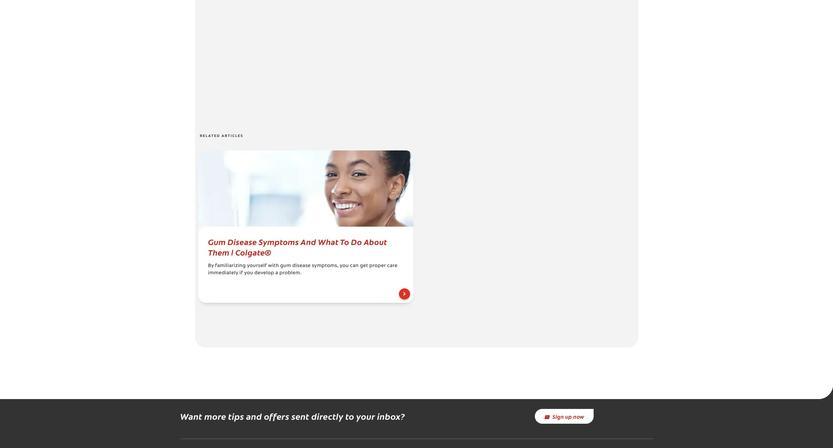 Task type: locate. For each thing, give the bounding box(es) containing it.
articles
[[222, 134, 243, 138]]

you left can
[[340, 263, 349, 268]]

gum disease symptoms and what to do about them | colgate®
[[208, 236, 387, 258]]

by familiarizing yourself with gum disease symptoms, you can get proper care immediately if you develop a problem.
[[208, 263, 398, 276]]

symptoms,
[[312, 263, 339, 268]]

more
[[204, 410, 226, 422]]

you right if at the left bottom of page
[[244, 271, 253, 276]]

familiarizing
[[215, 263, 246, 268]]

them
[[208, 247, 230, 258]]

you
[[340, 263, 349, 268], [244, 271, 253, 276]]

want
[[180, 410, 202, 422]]

disease
[[293, 263, 311, 268]]

disease
[[228, 236, 257, 247]]

yourself
[[247, 263, 267, 268]]

get
[[360, 263, 368, 268]]

0 horizontal spatial you
[[244, 271, 253, 276]]

do
[[351, 236, 362, 247]]

gum
[[280, 263, 291, 268]]

with
[[268, 263, 279, 268]]

0 vertical spatial you
[[340, 263, 349, 268]]

about
[[364, 236, 387, 247]]

1 horizontal spatial you
[[340, 263, 349, 268]]

related articles
[[200, 134, 243, 138]]

sign up now link
[[535, 409, 594, 424]]

related
[[200, 134, 220, 138]]

can
[[350, 263, 359, 268]]

sign
[[553, 413, 564, 420]]

|
[[231, 247, 234, 258]]



Task type: vqa. For each thing, say whether or not it's contained in the screenshot.
and at bottom
yes



Task type: describe. For each thing, give the bounding box(es) containing it.
sent
[[292, 410, 309, 422]]

up
[[565, 413, 572, 420]]

your
[[357, 410, 375, 422]]

inbox?
[[377, 410, 405, 422]]

by
[[208, 263, 214, 268]]

if
[[240, 271, 243, 276]]

and
[[246, 410, 262, 422]]

proper
[[370, 263, 386, 268]]

tips
[[228, 410, 244, 422]]

what
[[318, 236, 339, 247]]

directly
[[311, 410, 344, 422]]

1 vertical spatial you
[[244, 271, 253, 276]]

a
[[275, 271, 278, 276]]

colgate®
[[235, 247, 271, 258]]

sign up now
[[553, 413, 585, 420]]

to
[[340, 236, 349, 247]]

develop
[[255, 271, 274, 276]]

to
[[346, 410, 354, 422]]

immediately
[[208, 271, 238, 276]]

gum
[[208, 236, 226, 247]]

now
[[574, 413, 585, 420]]

offers
[[264, 410, 289, 422]]

care
[[387, 263, 398, 268]]

want more tips and offers sent directly to your inbox?
[[180, 410, 405, 422]]

problem.
[[280, 271, 302, 276]]

rounded corner image
[[819, 385, 833, 399]]

symptoms
[[259, 236, 299, 247]]

and
[[301, 236, 316, 247]]



